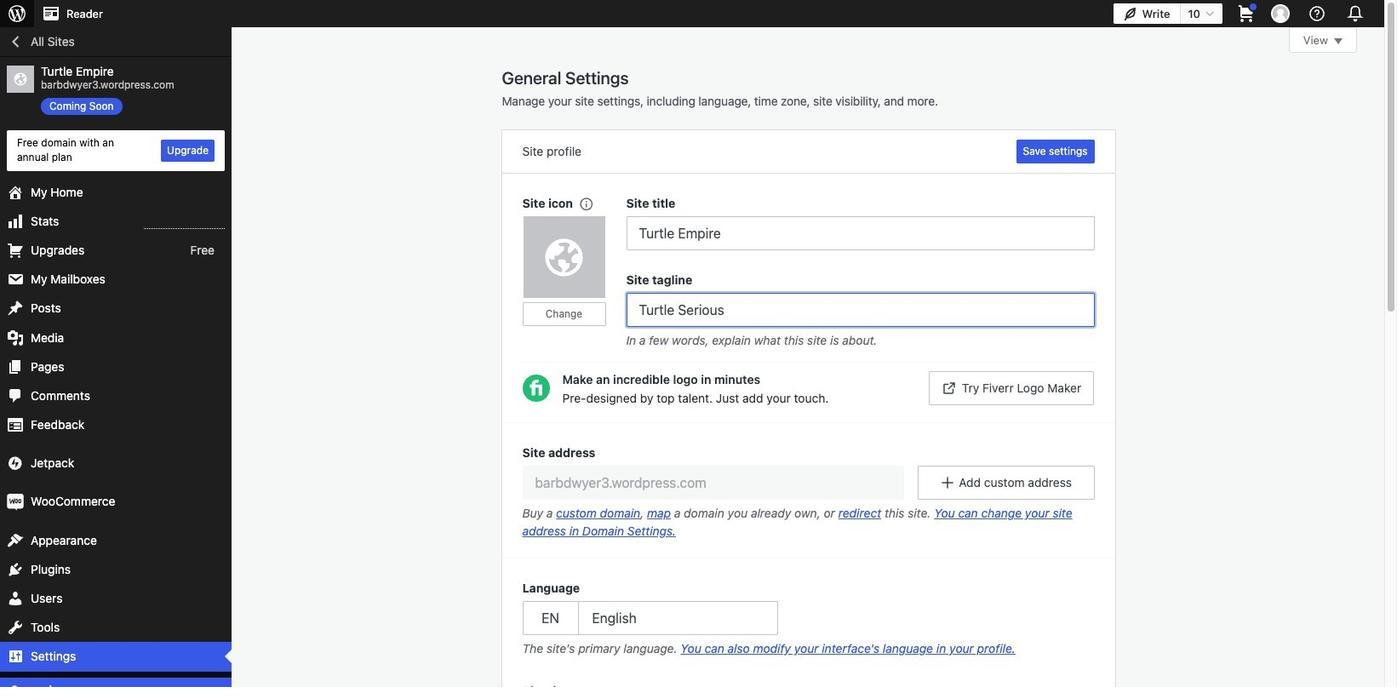 Task type: describe. For each thing, give the bounding box(es) containing it.
manage your notifications image
[[1344, 2, 1368, 26]]

fiverr small logo image
[[522, 375, 550, 402]]

my shopping cart image
[[1236, 3, 1257, 24]]

help image
[[1307, 3, 1328, 24]]



Task type: locate. For each thing, give the bounding box(es) containing it.
manage your sites image
[[7, 3, 27, 24]]

None text field
[[626, 293, 1095, 327], [522, 466, 904, 500], [626, 293, 1095, 327], [522, 466, 904, 500]]

closed image
[[1334, 38, 1343, 44]]

my profile image
[[1271, 4, 1290, 23]]

more information image
[[578, 195, 594, 211]]

highest hourly views 0 image
[[144, 218, 225, 229]]

2 img image from the top
[[7, 494, 24, 511]]

main content
[[502, 27, 1357, 687]]

None text field
[[626, 216, 1095, 250]]

img image
[[7, 455, 24, 472], [7, 494, 24, 511]]

0 vertical spatial img image
[[7, 455, 24, 472]]

group
[[522, 194, 626, 353], [626, 194, 1095, 250], [626, 271, 1095, 353], [502, 422, 1115, 559], [522, 579, 1095, 662]]

1 img image from the top
[[7, 455, 24, 472]]

1 vertical spatial img image
[[7, 494, 24, 511]]



